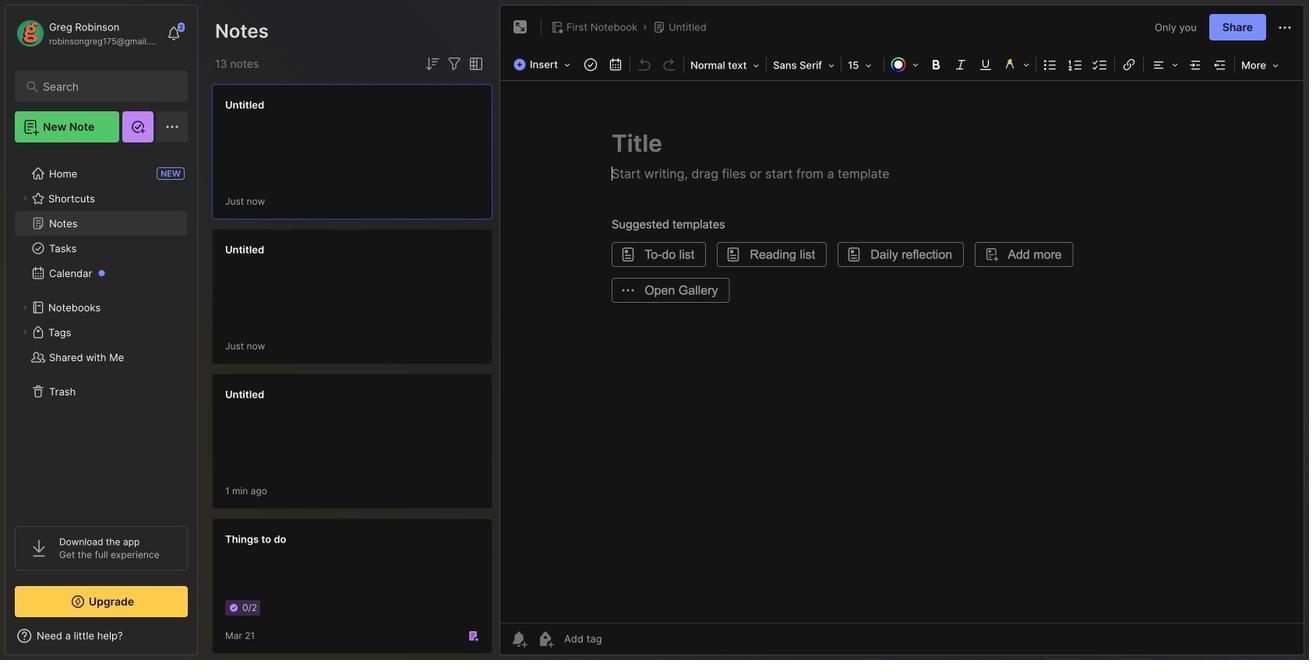 Task type: locate. For each thing, give the bounding box(es) containing it.
bold image
[[925, 54, 947, 76]]

italic image
[[950, 54, 972, 76]]

tree
[[5, 152, 197, 513]]

task image
[[580, 54, 602, 76]]

Font color field
[[886, 54, 924, 76]]

Alignment field
[[1146, 54, 1183, 76]]

add tag image
[[536, 630, 555, 649]]

underline image
[[975, 54, 997, 76]]

Add filters field
[[445, 55, 464, 73]]

Highlight field
[[998, 54, 1034, 76]]

note window element
[[500, 5, 1305, 660]]

Heading level field
[[686, 55, 765, 76]]

expand note image
[[511, 18, 530, 37]]

tree inside main element
[[5, 152, 197, 513]]

indent image
[[1185, 54, 1207, 76]]

numbered list image
[[1065, 54, 1086, 76]]

Add tag field
[[563, 633, 680, 646]]

outdent image
[[1210, 54, 1231, 76]]

None search field
[[43, 77, 167, 96]]

View options field
[[464, 55, 486, 73]]

Search text field
[[43, 79, 167, 94]]

more actions image
[[1276, 18, 1294, 37]]



Task type: describe. For each thing, give the bounding box(es) containing it.
main element
[[0, 0, 203, 661]]

Note Editor text field
[[500, 80, 1304, 623]]

insert link image
[[1118, 54, 1140, 76]]

calendar event image
[[605, 54, 627, 76]]

Insert field
[[510, 54, 578, 76]]

More actions field
[[1276, 17, 1294, 37]]

none search field inside main element
[[43, 77, 167, 96]]

Font size field
[[843, 55, 882, 76]]

expand tags image
[[20, 328, 30, 337]]

More field
[[1237, 55, 1284, 76]]

Account field
[[15, 18, 159, 49]]

add a reminder image
[[510, 630, 528, 649]]

expand notebooks image
[[20, 303, 30, 313]]

Font family field
[[769, 55, 839, 76]]

checklist image
[[1090, 54, 1111, 76]]

bulleted list image
[[1040, 54, 1062, 76]]

Sort options field
[[423, 55, 442, 73]]

click to collapse image
[[197, 632, 208, 651]]

WHAT'S NEW field
[[5, 624, 197, 649]]

add filters image
[[445, 55, 464, 73]]



Task type: vqa. For each thing, say whether or not it's contained in the screenshot.
the and within the upgrade to assign tasks to others and manage them from this view.
no



